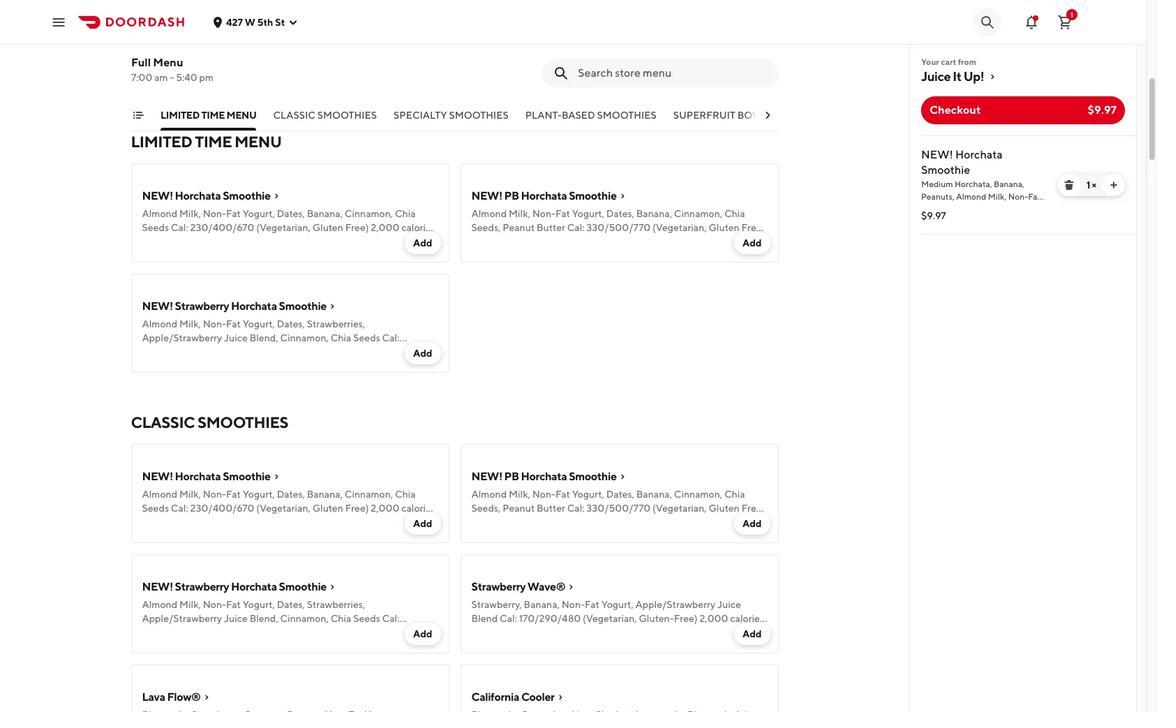 Task type: describe. For each thing, give the bounding box(es) containing it.
flow®
[[167, 690, 201, 704]]

0 vertical spatial banana,
[[994, 179, 1025, 189]]

cart
[[941, 57, 957, 67]]

notification bell image
[[1023, 14, 1040, 30]]

plant-based smoothies
[[525, 110, 656, 121]]

new! pb horchata smoothie for classic smoothies
[[472, 470, 617, 483]]

1 vertical spatial limited
[[131, 133, 192, 151]]

non-
[[1009, 191, 1029, 202]]

open menu image
[[50, 14, 67, 30]]

w
[[245, 16, 255, 28]]

superfruit bowls
[[673, 110, 774, 121]]

1 items, open order cart image
[[1057, 14, 1074, 30]]

1 horizontal spatial $9.97
[[1088, 103, 1117, 117]]

pb for classic smoothies
[[504, 470, 519, 483]]

show menu categories image
[[132, 110, 143, 121]]

0 vertical spatial time
[[201, 110, 224, 121]]

wave®
[[528, 580, 566, 593]]

427 w 5th st button
[[212, 16, 299, 28]]

st
[[275, 16, 285, 28]]

california cooler
[[472, 690, 555, 704]]

superfruit bowls button
[[673, 108, 774, 131]]

peanuts,
[[921, 191, 955, 202]]

plant-
[[525, 110, 562, 121]]

new! strawberry horchata smoothie for time
[[142, 299, 327, 313]]

×
[[1092, 179, 1097, 191]]

cinnamon,
[[947, 216, 989, 227]]

superfruit
[[673, 110, 735, 121]]

plant-based smoothies button
[[525, 108, 656, 131]]

0 vertical spatial limited time menu
[[160, 110, 256, 121]]

menu
[[153, 56, 183, 69]]

horchata,
[[955, 179, 992, 189]]

from
[[958, 57, 977, 67]]

1 vertical spatial banana,
[[951, 204, 981, 214]]

classic smoothies button
[[273, 108, 377, 131]]

1 vertical spatial time
[[195, 133, 232, 151]]

0 horizontal spatial classic
[[131, 413, 195, 431]]

juice it up! link
[[921, 68, 1125, 85]]

almond
[[956, 191, 987, 202]]

dates,
[[921, 216, 946, 227]]

strawberry wave®
[[472, 580, 566, 593]]

chia
[[983, 204, 1001, 214]]

0 vertical spatial menu
[[226, 110, 256, 121]]

0 vertical spatial classic smoothies
[[273, 110, 377, 121]]

your cart from
[[921, 57, 977, 67]]

1 vertical spatial menu
[[235, 133, 282, 151]]

remove item from cart image
[[1064, 179, 1075, 191]]

0 vertical spatial limited
[[160, 110, 199, 121]]

new! inside new! horchata smoothie medium horchata, banana, peanuts, almond milk, non-fat yogurt, banana, chia seeds, dates, cinnamon, yes
[[921, 148, 953, 161]]

new! strawberry horchata smoothie for smoothies
[[142, 580, 327, 593]]

cooler
[[521, 690, 555, 704]]

new! pb horchata smoothie for limited time menu
[[472, 189, 617, 202]]

milk,
[[988, 191, 1007, 202]]

specialty
[[393, 110, 447, 121]]

california
[[472, 690, 519, 704]]

Item Search search field
[[578, 66, 768, 81]]

5:40
[[176, 72, 197, 83]]

1 ×
[[1087, 179, 1097, 191]]

pm
[[199, 72, 213, 83]]

seeds,
[[1003, 204, 1028, 214]]

lava
[[142, 690, 165, 704]]



Task type: locate. For each thing, give the bounding box(es) containing it.
yogurt,
[[921, 204, 949, 214]]

it
[[953, 69, 962, 84]]

pb
[[504, 189, 519, 202], [504, 470, 519, 483]]

smoothies
[[317, 110, 377, 121], [449, 110, 508, 121], [597, 110, 656, 121], [198, 413, 288, 431]]

0 vertical spatial pb
[[504, 189, 519, 202]]

classic
[[273, 110, 315, 121], [131, 413, 195, 431]]

smoothie inside new! horchata smoothie medium horchata, banana, peanuts, almond milk, non-fat yogurt, banana, chia seeds, dates, cinnamon, yes
[[921, 163, 971, 177]]

1 horizontal spatial classic
[[273, 110, 315, 121]]

classic smoothies
[[273, 110, 377, 121], [131, 413, 288, 431]]

$9.97
[[1088, 103, 1117, 117], [921, 210, 946, 221]]

-
[[170, 72, 174, 83]]

0 vertical spatial 1
[[1071, 10, 1074, 18]]

1 vertical spatial new! strawberry horchata smoothie
[[142, 580, 327, 593]]

smoothie
[[921, 163, 971, 177], [223, 189, 271, 202], [569, 189, 617, 202], [279, 299, 327, 313], [223, 470, 271, 483], [569, 470, 617, 483], [279, 580, 327, 593]]

your
[[921, 57, 939, 67]]

1 horizontal spatial 1
[[1087, 179, 1091, 191]]

1 new! pb horchata smoothie from the top
[[472, 189, 617, 202]]

full menu 7:00 am - 5:40 pm
[[131, 56, 213, 83]]

banana, up cinnamon,
[[951, 204, 981, 214]]

0 vertical spatial $9.97
[[1088, 103, 1117, 117]]

2 new! pb horchata smoothie from the top
[[472, 470, 617, 483]]

horchata inside new! horchata smoothie medium horchata, banana, peanuts, almond milk, non-fat yogurt, banana, chia seeds, dates, cinnamon, yes
[[956, 148, 1003, 161]]

1 pb from the top
[[504, 189, 519, 202]]

medium
[[921, 179, 953, 189]]

add one to cart image
[[1109, 179, 1120, 191]]

0 horizontal spatial banana,
[[951, 204, 981, 214]]

add
[[413, 237, 432, 249], [743, 237, 762, 249], [413, 348, 432, 359], [413, 518, 432, 529], [743, 518, 762, 529], [413, 628, 432, 639], [743, 628, 762, 639]]

new! horchata smoothie for smoothies
[[142, 470, 271, 483]]

time
[[201, 110, 224, 121], [195, 133, 232, 151]]

horchata
[[956, 148, 1003, 161], [175, 189, 221, 202], [521, 189, 567, 202], [231, 299, 277, 313], [175, 470, 221, 483], [521, 470, 567, 483], [231, 580, 277, 593]]

strawberry for time
[[175, 299, 229, 313]]

0 vertical spatial new! pb horchata smoothie
[[472, 189, 617, 202]]

7:00
[[131, 72, 152, 83]]

0 vertical spatial new! horchata smoothie
[[142, 189, 271, 202]]

smoothies inside button
[[597, 110, 656, 121]]

pb for limited time menu
[[504, 189, 519, 202]]

classic inside button
[[273, 110, 315, 121]]

menu
[[226, 110, 256, 121], [235, 133, 282, 151]]

limited
[[160, 110, 199, 121], [131, 133, 192, 151]]

1 button
[[1051, 8, 1079, 36]]

fat
[[1028, 191, 1041, 202]]

new!
[[921, 148, 953, 161], [142, 189, 173, 202], [472, 189, 502, 202], [142, 299, 173, 313], [142, 470, 173, 483], [472, 470, 502, 483], [142, 580, 173, 593]]

427
[[226, 16, 243, 28]]

1 new! strawberry horchata smoothie from the top
[[142, 299, 327, 313]]

2 new! horchata smoothie from the top
[[142, 470, 271, 483]]

1
[[1071, 10, 1074, 18], [1087, 179, 1091, 191]]

bowls
[[737, 110, 774, 121]]

1 right notification bell image on the top
[[1071, 10, 1074, 18]]

full
[[131, 56, 151, 69]]

0 vertical spatial new! strawberry horchata smoothie
[[142, 299, 327, 313]]

1 for 1 ×
[[1087, 179, 1091, 191]]

1 vertical spatial classic
[[131, 413, 195, 431]]

1 new! horchata smoothie from the top
[[142, 189, 271, 202]]

scroll menu navigation right image
[[762, 110, 773, 121]]

yes
[[990, 216, 1004, 227]]

0 vertical spatial classic
[[273, 110, 315, 121]]

new! strawberry horchata smoothie
[[142, 299, 327, 313], [142, 580, 327, 593]]

1 left '×'
[[1087, 179, 1091, 191]]

1 vertical spatial new! horchata smoothie
[[142, 470, 271, 483]]

based
[[562, 110, 595, 121]]

new! horchata smoothie medium horchata, banana, peanuts, almond milk, non-fat yogurt, banana, chia seeds, dates, cinnamon, yes
[[921, 148, 1041, 227]]

banana, up the non-
[[994, 179, 1025, 189]]

banana,
[[994, 179, 1025, 189], [951, 204, 981, 214]]

1 vertical spatial new! pb horchata smoothie
[[472, 470, 617, 483]]

1 vertical spatial classic smoothies
[[131, 413, 288, 431]]

2 new! strawberry horchata smoothie from the top
[[142, 580, 327, 593]]

juice it up!
[[921, 69, 984, 84]]

1 horizontal spatial banana,
[[994, 179, 1025, 189]]

specialty smoothies
[[393, 110, 508, 121]]

1 inside button
[[1071, 10, 1074, 18]]

new! horchata smoothie
[[142, 189, 271, 202], [142, 470, 271, 483]]

5th
[[257, 16, 273, 28]]

limited down 5:40
[[160, 110, 199, 121]]

lava flow®
[[142, 690, 201, 704]]

1 vertical spatial limited time menu
[[131, 133, 282, 151]]

limited down show menu categories "image"
[[131, 133, 192, 151]]

2 pb from the top
[[504, 470, 519, 483]]

1 vertical spatial pb
[[504, 470, 519, 483]]

new! pb horchata smoothie
[[472, 189, 617, 202], [472, 470, 617, 483]]

am
[[154, 72, 168, 83]]

specialty smoothies button
[[393, 108, 508, 131]]

up!
[[964, 69, 984, 84]]

1 vertical spatial $9.97
[[921, 210, 946, 221]]

0 horizontal spatial $9.97
[[921, 210, 946, 221]]

strawberry for smoothies
[[175, 580, 229, 593]]

add button
[[405, 232, 441, 254], [734, 232, 770, 254], [405, 342, 441, 364], [405, 512, 441, 535], [734, 512, 770, 535], [405, 623, 441, 645], [734, 623, 770, 645]]

0 horizontal spatial 1
[[1071, 10, 1074, 18]]

new! horchata smoothie for time
[[142, 189, 271, 202]]

strawberry
[[175, 299, 229, 313], [175, 580, 229, 593], [472, 580, 526, 593]]

checkout
[[930, 103, 981, 117]]

1 vertical spatial 1
[[1087, 179, 1091, 191]]

427 w 5th st
[[226, 16, 285, 28]]

limited time menu
[[160, 110, 256, 121], [131, 133, 282, 151]]

juice
[[921, 69, 951, 84]]

1 for 1
[[1071, 10, 1074, 18]]



Task type: vqa. For each thing, say whether or not it's contained in the screenshot.
the left 1
yes



